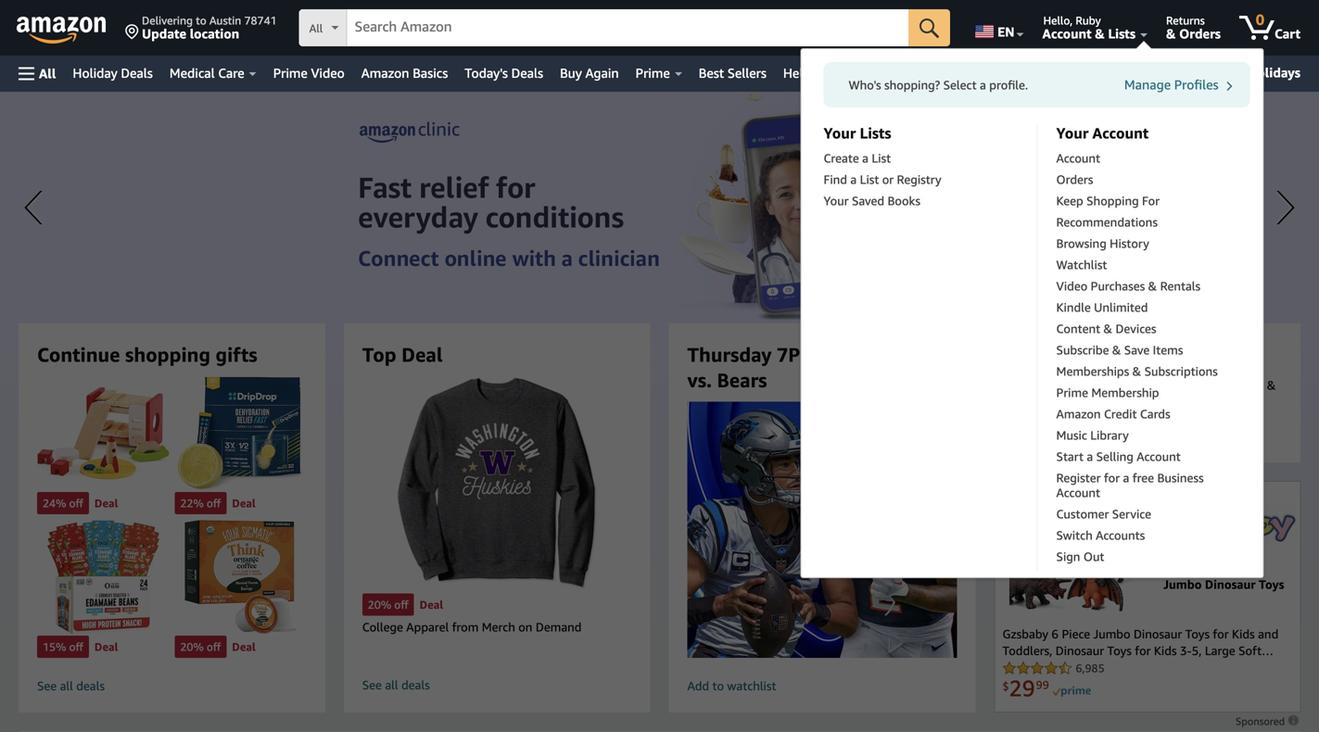 Task type: locate. For each thing, give the bounding box(es) containing it.
all up prime video
[[309, 22, 323, 35]]

1 horizontal spatial to
[[712, 679, 724, 694]]

1 horizontal spatial see
[[362, 678, 382, 693]]

the
[[1226, 65, 1246, 80]]

deals right today's
[[511, 65, 543, 81]]

1 vertical spatial orders
[[1056, 172, 1093, 187]]

sponsored link
[[1236, 715, 1301, 728]]

0 horizontal spatial see all deals link
[[37, 679, 307, 694]]

history
[[1110, 236, 1149, 251]]

your down releases
[[1056, 124, 1089, 142]]

a right create
[[862, 151, 869, 165]]

prime right care
[[273, 65, 308, 81]]

a right select
[[980, 78, 986, 92]]

your up create
[[824, 124, 856, 142]]

1 horizontal spatial see all deals
[[362, 678, 430, 693]]

see all deals link down merch
[[362, 677, 632, 694]]

0 vertical spatial all
[[309, 22, 323, 35]]

20%
[[180, 641, 204, 654]]

select
[[943, 78, 977, 92]]

to left austin
[[196, 14, 206, 27]]

your for lists
[[824, 124, 856, 142]]

on right merch
[[518, 620, 533, 634]]

all
[[385, 678, 398, 693], [60, 679, 73, 694]]

& down save
[[1133, 364, 1141, 379]]

register for a free business account link
[[1056, 471, 1232, 507]]

today's deals link
[[456, 60, 552, 86]]

0 horizontal spatial lists
[[860, 124, 891, 142]]

all down amazon image
[[39, 66, 56, 81]]

off for 24% off
[[69, 497, 83, 510]]

off right 20%
[[207, 641, 221, 654]]

learn more
[[1013, 429, 1075, 443]]

& up 'kindle unlimited' "link"
[[1148, 279, 1157, 293]]

delivering
[[142, 14, 193, 27]]

prime right the again
[[636, 65, 670, 81]]

orders inside returns & orders
[[1179, 26, 1221, 41]]

manage profiles
[[1124, 77, 1219, 92]]

0 horizontal spatial music
[[953, 65, 986, 81]]

kindle
[[1056, 300, 1091, 315]]

& inside amazon has flexible return shipping on orders & gifts
[[1267, 378, 1276, 392]]

a left free
[[1123, 471, 1129, 485]]

registry
[[897, 172, 942, 187]]

items
[[1153, 343, 1183, 357]]

memberships & subscriptions link
[[1056, 364, 1232, 386]]

0 vertical spatial gifts
[[216, 343, 257, 366]]

for left the
[[1205, 65, 1223, 80]]

20% off
[[180, 641, 221, 654]]

off right 24%
[[69, 497, 83, 510]]

switch
[[1056, 528, 1093, 543]]

1 deals from the left
[[121, 65, 153, 81]]

register
[[1056, 471, 1101, 485]]

2 horizontal spatial prime
[[1056, 386, 1088, 400]]

15%
[[43, 641, 66, 654]]

prime
[[273, 65, 308, 81], [636, 65, 670, 81], [1056, 386, 1088, 400]]

deals right holiday
[[121, 65, 153, 81]]

0 horizontal spatial video
[[311, 65, 345, 81]]

video
[[311, 65, 345, 81], [1056, 279, 1088, 293]]

for inside your account account orders keep shopping for recommendations browsing history watchlist video purchases & rentals kindle unlimited content & devices subscribe & save items memberships & subscriptions prime membership amazon credit cards music library start a selling account register for a free business account customer service switch accounts sign out
[[1104, 471, 1120, 485]]

apparel
[[406, 620, 449, 634]]

1 vertical spatial on
[[518, 620, 533, 634]]

2 deals from the left
[[511, 65, 543, 81]]

buy again link
[[552, 60, 627, 86]]

0 vertical spatial lists
[[1108, 26, 1136, 41]]

saved
[[852, 194, 884, 208]]

has
[[1060, 378, 1079, 392]]

see all deals down college
[[362, 678, 430, 693]]

&
[[1095, 26, 1105, 41], [1166, 26, 1176, 41], [1148, 279, 1157, 293], [1104, 322, 1112, 336], [1112, 343, 1121, 357], [1133, 364, 1141, 379], [1267, 378, 1276, 392]]

help center link
[[775, 60, 862, 86]]

deals inside today's deals link
[[511, 65, 543, 81]]

orders up decorate for the holidays
[[1179, 26, 1221, 41]]

your down find
[[824, 194, 849, 208]]

deal right 15% off
[[94, 641, 118, 654]]

watch thursday night football on prime video image
[[662, 402, 982, 658]]

1 vertical spatial amazon
[[1013, 378, 1057, 392]]

customer
[[1056, 507, 1109, 521]]

who's
[[849, 78, 881, 92]]

best sellers link
[[690, 60, 775, 86]]

create
[[824, 151, 859, 165]]

sellers
[[728, 65, 767, 81]]

deals for holiday deals
[[121, 65, 153, 81]]

0 vertical spatial amazon
[[361, 65, 409, 81]]

off for 20% off
[[207, 641, 221, 654]]

holiday deals
[[73, 65, 153, 81]]

best sellers
[[699, 65, 767, 81]]

& right orders
[[1267, 378, 1276, 392]]

0 horizontal spatial prime
[[273, 65, 308, 81]]

1 vertical spatial lists
[[860, 124, 891, 142]]

1 vertical spatial music
[[1056, 428, 1087, 443]]

amazon up more
[[1056, 407, 1101, 421]]

see all deals link down 20%
[[37, 679, 307, 694]]

1 horizontal spatial on
[[1212, 378, 1226, 392]]

your
[[824, 124, 856, 142], [1056, 124, 1089, 142], [824, 194, 849, 208]]

video left amazon basics
[[311, 65, 345, 81]]

1 horizontal spatial orders
[[1179, 26, 1221, 41]]

purchases
[[1091, 279, 1145, 293]]

gifts up learn
[[1013, 396, 1037, 410]]

1 horizontal spatial prime
[[636, 65, 670, 81]]

learn
[[1013, 429, 1043, 443]]

2 vertical spatial amazon
[[1056, 407, 1101, 421]]

deal for 22% off
[[232, 497, 256, 510]]

for
[[1205, 65, 1223, 80], [1104, 471, 1120, 485]]

to inside the delivering to austin 78741 update location
[[196, 14, 206, 27]]

1 vertical spatial gifts
[[1013, 396, 1037, 410]]

from
[[452, 620, 479, 634]]

20 % off
[[368, 598, 409, 611]]

0 vertical spatial video
[[311, 65, 345, 81]]

deals down 15% off
[[76, 679, 105, 694]]

amazon left basics
[[361, 65, 409, 81]]

list up or
[[872, 151, 891, 165]]

All search field
[[299, 9, 950, 48]]

deal right 22% off
[[232, 497, 256, 510]]

credit
[[1104, 407, 1137, 421]]

a
[[980, 78, 986, 92], [862, 151, 869, 165], [850, 172, 857, 187], [1087, 450, 1093, 464], [1123, 471, 1129, 485]]

1 horizontal spatial gifts
[[1013, 396, 1037, 410]]

& inside returns & orders
[[1166, 26, 1176, 41]]

save
[[1124, 343, 1150, 357]]

0 horizontal spatial deals
[[76, 679, 105, 694]]

gifts right the shopping
[[216, 343, 257, 366]]

music up start
[[1056, 428, 1087, 443]]

amazon inside amazon has flexible return shipping on orders & gifts
[[1013, 378, 1057, 392]]

& up decorate
[[1166, 26, 1176, 41]]

deals for today's deals
[[511, 65, 543, 81]]

orders up 'keep'
[[1056, 172, 1093, 187]]

your for account
[[1056, 124, 1089, 142]]

see all deals down 15% off
[[37, 679, 105, 694]]

unlimited
[[1094, 300, 1148, 315]]

amazon down the easy
[[1013, 378, 1057, 392]]

1 horizontal spatial music
[[1056, 428, 1087, 443]]

leave feedback on sponsored ad element
[[1236, 716, 1301, 728]]

hello,
[[1043, 14, 1073, 27]]

content & devices link
[[1056, 322, 1232, 343]]

cart
[[1275, 26, 1301, 41]]

0 horizontal spatial orders
[[1056, 172, 1093, 187]]

music inside your account account orders keep shopping for recommendations browsing history watchlist video purchases & rentals kindle unlimited content & devices subscribe & save items memberships & subscriptions prime membership amazon credit cards music library start a selling account register for a free business account customer service switch accounts sign out
[[1056, 428, 1087, 443]]

on left orders
[[1212, 378, 1226, 392]]

0 vertical spatial to
[[196, 14, 206, 27]]

en
[[998, 24, 1015, 39]]

for down selling
[[1104, 471, 1120, 485]]

orders
[[1179, 26, 1221, 41], [1056, 172, 1093, 187]]

amazon for amazon has flexible return shipping on orders & gifts
[[1013, 378, 1057, 392]]

deal right 20% off on the bottom
[[232, 641, 256, 654]]

deals down apparel
[[401, 678, 430, 693]]

1 horizontal spatial video
[[1056, 279, 1088, 293]]

0 horizontal spatial for
[[1104, 471, 1120, 485]]

keep
[[1056, 194, 1083, 208]]

orders link
[[1056, 172, 1232, 194]]

a right start
[[1087, 450, 1093, 464]]

15% off
[[43, 641, 83, 654]]

see down 15%
[[37, 679, 57, 694]]

amazon inside your account account orders keep shopping for recommendations browsing history watchlist video purchases & rentals kindle unlimited content & devices subscribe & save items memberships & subscriptions prime membership amazon credit cards music library start a selling account register for a free business account customer service switch accounts sign out
[[1056, 407, 1101, 421]]

lists up or
[[860, 124, 891, 142]]

0 horizontal spatial to
[[196, 14, 206, 27]]

college apparel from merch on demand image
[[396, 377, 598, 590]]

0 vertical spatial for
[[1205, 65, 1223, 80]]

0 horizontal spatial deals
[[121, 65, 153, 81]]

0 horizontal spatial see all deals
[[37, 679, 105, 694]]

austin
[[209, 14, 241, 27]]

0 horizontal spatial on
[[518, 620, 533, 634]]

prime down memberships
[[1056, 386, 1088, 400]]

see
[[362, 678, 382, 693], [37, 679, 57, 694]]

0 horizontal spatial gifts
[[216, 343, 257, 366]]

0 vertical spatial music
[[953, 65, 986, 81]]

recommendations
[[1056, 215, 1158, 229]]

1 vertical spatial to
[[712, 679, 724, 694]]

none submit inside all search box
[[909, 9, 950, 46]]

see all deals link for deal
[[362, 677, 632, 694]]

1 horizontal spatial all
[[309, 22, 323, 35]]

all down 15% off
[[60, 679, 73, 694]]

deals inside holiday deals link
[[121, 65, 153, 81]]

list left or
[[860, 172, 879, 187]]

panthers
[[856, 343, 937, 366]]

music left 'profile.'
[[953, 65, 986, 81]]

deal for 24% off
[[94, 497, 118, 510]]

off right '22%'
[[207, 497, 221, 510]]

your inside your account account orders keep shopping for recommendations browsing history watchlist video purchases & rentals kindle unlimited content & devices subscribe & save items memberships & subscriptions prime membership amazon credit cards music library start a selling account register for a free business account customer service switch accounts sign out
[[1056, 124, 1089, 142]]

1 horizontal spatial lists
[[1108, 26, 1136, 41]]

list
[[872, 151, 891, 165], [860, 172, 879, 187]]

holiday deals link
[[64, 60, 161, 86]]

to right add
[[712, 679, 724, 694]]

all down college
[[385, 678, 398, 693]]

deal right 24% off
[[94, 497, 118, 510]]

account up releases
[[1042, 26, 1092, 41]]

thursday
[[687, 343, 772, 366]]

off right 15%
[[69, 641, 83, 654]]

account & lists
[[1042, 26, 1136, 41]]

None submit
[[909, 9, 950, 46]]

1 vertical spatial video
[[1056, 279, 1088, 293]]

1 vertical spatial for
[[1104, 471, 1120, 485]]

0 horizontal spatial see
[[37, 679, 57, 694]]

keep shopping for link
[[1056, 194, 1232, 215]]

prime inside your account account orders keep shopping for recommendations browsing history watchlist video purchases & rentals kindle unlimited content & devices subscribe & save items memberships & subscriptions prime membership amazon credit cards music library start a selling account register for a free business account customer service switch accounts sign out
[[1056, 386, 1088, 400]]

1 vertical spatial all
[[39, 66, 56, 81]]

1 horizontal spatial deals
[[511, 65, 543, 81]]

deal for 20% off
[[232, 641, 256, 654]]

profiles
[[1174, 77, 1219, 92]]

off for 22% off
[[207, 497, 221, 510]]

profile.
[[989, 78, 1028, 92]]

& down 'unlimited'
[[1104, 322, 1112, 336]]

off right %
[[394, 598, 409, 611]]

0 vertical spatial on
[[1212, 378, 1226, 392]]

1 horizontal spatial all
[[385, 678, 398, 693]]

kindle unlimited link
[[1056, 300, 1232, 322]]

prime for prime video
[[273, 65, 308, 81]]

basics
[[413, 65, 448, 81]]

browsing
[[1056, 236, 1107, 251]]

video up kindle
[[1056, 279, 1088, 293]]

your saved books link
[[824, 194, 1018, 215]]

78741
[[244, 14, 277, 27]]

see down college
[[362, 678, 382, 693]]

your lists create a list find a list or registry your saved books
[[824, 124, 942, 208]]

dripdrop hydration - electrolyte powder packets - lemon - 32 count image
[[175, 377, 307, 491]]

deal
[[402, 343, 443, 366], [94, 497, 118, 510], [232, 497, 256, 510], [420, 598, 443, 611], [94, 641, 118, 654], [232, 641, 256, 654]]

0 horizontal spatial all
[[39, 66, 56, 81]]

holidays
[[1249, 65, 1301, 80]]

main content
[[0, 92, 1319, 732]]

lists right the ruby
[[1108, 26, 1136, 41]]

help center
[[783, 65, 853, 81]]

1 horizontal spatial see all deals link
[[362, 677, 632, 694]]

0 vertical spatial orders
[[1179, 26, 1221, 41]]

college
[[362, 620, 403, 634]]

1 vertical spatial list
[[860, 172, 879, 187]]



Task type: describe. For each thing, give the bounding box(es) containing it.
account down learn more link
[[1137, 450, 1181, 464]]

add
[[687, 679, 709, 694]]

0 vertical spatial list
[[872, 151, 891, 165]]

delivering to austin 78741 update location
[[142, 14, 277, 41]]

sign out link
[[1056, 550, 1232, 571]]

amazon for amazon basics
[[361, 65, 409, 81]]

ruby
[[1076, 14, 1101, 27]]

return
[[1125, 378, 1159, 392]]

deal right the top
[[402, 343, 443, 366]]

orders
[[1229, 378, 1264, 392]]

holiday
[[73, 65, 117, 81]]

0 horizontal spatial all
[[60, 679, 73, 694]]

top
[[362, 343, 396, 366]]

or
[[882, 172, 894, 187]]

center
[[814, 65, 853, 81]]

browsing history link
[[1056, 236, 1232, 258]]

amazon basics
[[361, 65, 448, 81]]

decorate
[[1147, 65, 1201, 80]]

prime video link
[[265, 60, 353, 86]]

care
[[218, 65, 244, 81]]

continue shopping gifts
[[37, 343, 257, 366]]

0
[[1256, 11, 1265, 28]]

books
[[888, 194, 921, 208]]

returns
[[1059, 343, 1125, 366]]

& left save
[[1112, 343, 1121, 357]]

merch
[[482, 620, 515, 634]]

library
[[1090, 428, 1129, 443]]

music library link
[[1056, 428, 1232, 450]]

a right find
[[850, 172, 857, 187]]

shopping?
[[884, 78, 940, 92]]

buy
[[560, 65, 582, 81]]

lists inside your lists create a list find a list or registry your saved books
[[860, 124, 891, 142]]

devices
[[1116, 322, 1157, 336]]

find a list or registry link
[[824, 172, 1018, 194]]

1 horizontal spatial deals
[[401, 678, 430, 693]]

sponsored
[[1236, 716, 1288, 728]]

customer service link
[[1056, 507, 1232, 528]]

again
[[585, 65, 619, 81]]

gifts inside amazon has flexible return shipping on orders & gifts
[[1013, 396, 1037, 410]]

all button
[[10, 56, 64, 92]]

watchlist
[[727, 679, 776, 694]]

account down register
[[1056, 486, 1100, 500]]

the only bean crunchy roasted edamame - healthy snacks for adults and kids (variety pack), low calorie & carb keto snack food, vegan gluten free high protein office snack (11g), 0.9oz 24 pack image
[[37, 520, 169, 634]]

who's shopping? select a profile.
[[849, 78, 1028, 92]]

accounts
[[1096, 528, 1145, 543]]

account up account link
[[1093, 124, 1149, 142]]

returns & orders
[[1166, 14, 1221, 41]]

prime for prime
[[636, 65, 670, 81]]

subscribe & save items link
[[1056, 343, 1232, 364]]

cards
[[1140, 407, 1170, 421]]

et:
[[822, 343, 851, 366]]

watchlist link
[[1056, 258, 1232, 279]]

24% off
[[43, 497, 83, 510]]

returns
[[1166, 14, 1205, 27]]

memberships
[[1056, 364, 1129, 379]]

decorate for the holidays
[[1147, 65, 1301, 80]]

watchlist
[[1056, 258, 1107, 272]]

shopping
[[1087, 194, 1139, 208]]

continue
[[37, 343, 120, 366]]

learn more link
[[1013, 428, 1282, 444]]

& right hello,
[[1095, 26, 1105, 41]]

releases
[[1033, 65, 1083, 81]]

shipping
[[1162, 378, 1209, 392]]

prime video
[[273, 65, 345, 81]]

deal up apparel
[[420, 598, 443, 611]]

all inside button
[[39, 66, 56, 81]]

to for add
[[712, 679, 724, 694]]

account link
[[1056, 151, 1232, 172]]

main content containing continue shopping gifts
[[0, 92, 1319, 732]]

amazon image
[[17, 17, 107, 44]]

subscribe
[[1056, 343, 1109, 357]]

video inside your account account orders keep shopping for recommendations browsing history watchlist video purchases & rentals kindle unlimited content & devices subscribe & save items memberships & subscriptions prime membership amazon credit cards music library start a selling account register for a free business account customer service switch accounts sign out
[[1056, 279, 1088, 293]]

business
[[1157, 471, 1204, 485]]

to for delivering
[[196, 14, 206, 27]]

all inside search box
[[309, 22, 323, 35]]

Search Amazon text field
[[347, 10, 909, 45]]

sign
[[1056, 550, 1080, 564]]

recommendations link
[[1056, 215, 1232, 236]]

music link
[[945, 60, 995, 86]]

groceries link
[[862, 60, 945, 86]]

account up 'keep'
[[1056, 151, 1100, 165]]

see all deals link for shopping
[[37, 679, 307, 694]]

membership
[[1091, 386, 1159, 400]]

decorate for the holidays link
[[1139, 61, 1308, 85]]

1 horizontal spatial for
[[1205, 65, 1223, 80]]

20
[[368, 598, 381, 611]]

deal for 15% off
[[94, 641, 118, 654]]

new releases
[[1003, 65, 1083, 81]]

service
[[1112, 507, 1151, 521]]

out
[[1084, 550, 1104, 564]]

on inside amazon has flexible return shipping on orders & gifts
[[1212, 378, 1226, 392]]

orders inside your account account orders keep shopping for recommendations browsing history watchlist video purchases & rentals kindle unlimited content & devices subscribe & save items memberships & subscriptions prime membership amazon credit cards music library start a selling account register for a free business account customer service switch accounts sign out
[[1056, 172, 1093, 187]]

your account account orders keep shopping for recommendations browsing history watchlist video purchases & rentals kindle unlimited content & devices subscribe & save items memberships & subscriptions prime membership amazon credit cards music library start a selling account register for a free business account customer service switch accounts sign out
[[1056, 124, 1218, 564]]

four sigmatic mushroom coffee k-cups | organic and fair trade dark roast coffee with lion's mane mushroom powder & yacon | focus & immune support | vegan & keto | sustainable pods | 24 count image
[[175, 520, 307, 634]]

flexible
[[1082, 378, 1122, 392]]

shopping
[[125, 343, 210, 366]]

selling
[[1096, 450, 1134, 464]]

prime link
[[627, 60, 690, 86]]

amazon has flexible return shipping on orders & gifts
[[1013, 378, 1276, 410]]

en link
[[964, 5, 1032, 51]]

off for 15% off
[[69, 641, 83, 654]]

help
[[783, 65, 811, 81]]

navigation navigation
[[0, 0, 1319, 587]]

%
[[381, 598, 391, 611]]

amazon basics link
[[353, 60, 456, 86]]

hape wooden doll house furniture children's room with accessories image
[[37, 377, 169, 491]]

add to watchlist
[[687, 679, 776, 694]]

22% off
[[180, 497, 221, 510]]

more
[[1046, 429, 1075, 443]]

find
[[824, 172, 847, 187]]



Task type: vqa. For each thing, say whether or not it's contained in the screenshot.
6th checkbox icon
no



